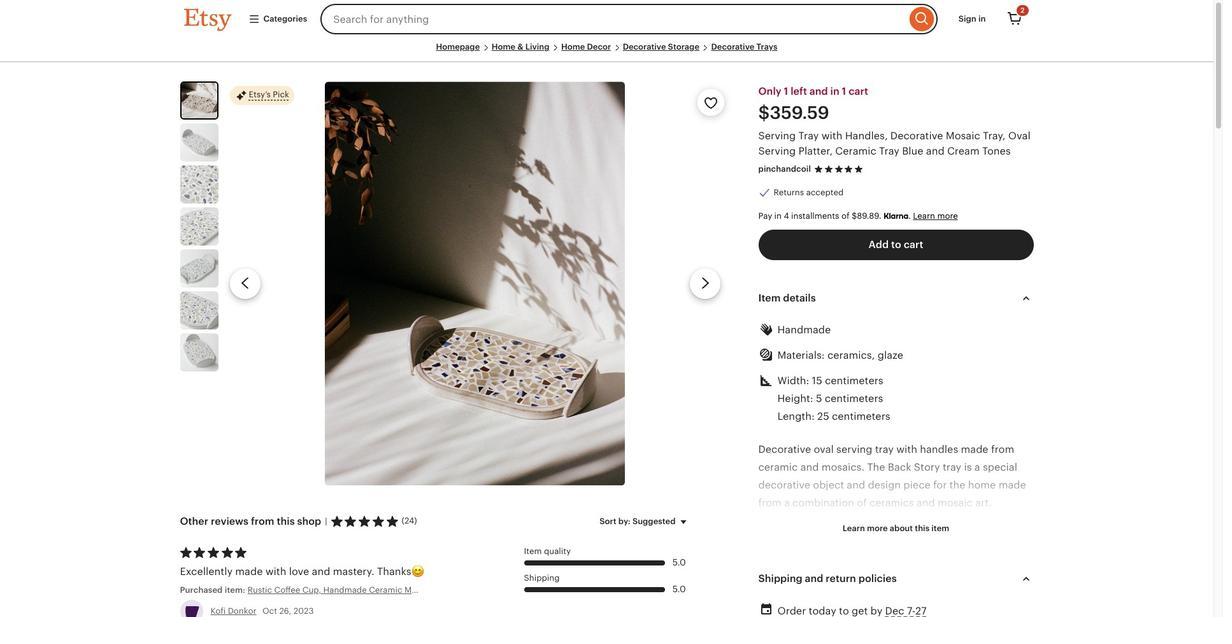 Task type: vqa. For each thing, say whether or not it's contained in the screenshot.
Set,
no



Task type: locate. For each thing, give the bounding box(es) containing it.
in inside button
[[978, 14, 986, 24]]

serving tray with handles decorative mosaic tray oval image 6 image
[[180, 292, 218, 330]]

get
[[852, 606, 868, 617]]

home left &
[[492, 42, 515, 52]]

1 horizontal spatial tray
[[879, 146, 899, 157]]

learn more about this item button
[[833, 518, 959, 541]]

0 vertical spatial glaze
[[878, 351, 903, 361]]

0 horizontal spatial cup,
[[302, 586, 321, 595]]

1 horizontal spatial home
[[561, 42, 585, 52]]

fired
[[935, 570, 958, 581]]

0 horizontal spatial glaze
[[878, 351, 903, 361]]

the right base
[[817, 534, 833, 545]]

serving down $359.59
[[758, 131, 796, 141]]

item for item quality
[[524, 547, 542, 557]]

a up allowed
[[937, 534, 943, 545]]

2 home from the left
[[561, 42, 585, 52]]

ceramic down handles,
[[835, 146, 876, 157]]

1 vertical spatial more
[[867, 525, 888, 534]]

tray up platter,
[[799, 131, 819, 141]]

more left about
[[867, 525, 888, 534]]

2 vertical spatial centimeters
[[832, 412, 890, 423]]

made down special
[[999, 481, 1026, 491]]

then
[[809, 605, 831, 616]]

from
[[991, 445, 1014, 456], [758, 498, 781, 509], [251, 517, 274, 528]]

1 vertical spatial 5.0
[[672, 585, 686, 595]]

1 vertical spatial handmade
[[323, 586, 367, 595]]

0 horizontal spatial cart
[[849, 86, 868, 97]]

0 vertical spatial was
[[825, 552, 844, 563]]

and right formed
[[912, 552, 930, 563]]

2 5.0 from the top
[[672, 585, 686, 595]]

other reviews from this shop
[[180, 517, 321, 528]]

0 horizontal spatial of
[[805, 534, 815, 545]]

bisque down formed
[[900, 570, 932, 581]]

0 vertical spatial serving
[[758, 131, 796, 141]]

1 vertical spatial cart
[[904, 240, 923, 251]]

add to cart
[[869, 240, 923, 251]]

was up 27
[[908, 588, 926, 598]]

bisque down shipping and return policies
[[804, 588, 837, 598]]

cart inside button
[[904, 240, 923, 251]]

1 right left
[[842, 86, 846, 97]]

this
[[277, 517, 295, 528], [915, 525, 929, 534]]

item details
[[758, 293, 816, 304]]

2 vertical spatial from
[[251, 517, 274, 528]]

0 vertical spatial centimeters
[[825, 376, 883, 387]]

0 horizontal spatial made
[[235, 567, 263, 578]]

1 vertical spatial centimeters
[[825, 394, 883, 405]]

stoneware
[[975, 534, 1026, 545]]

with up platter,
[[822, 131, 842, 141]]

1 vertical spatial learn
[[843, 525, 865, 534]]

learn right "."
[[913, 211, 935, 221]]

hand
[[846, 552, 871, 563]]

this left item
[[915, 525, 929, 534]]

7-
[[907, 606, 915, 617]]

.
[[908, 211, 911, 221]]

serving tray with handles decorative mosaic tray oval image 1 image
[[325, 82, 625, 486], [181, 83, 217, 118]]

special
[[983, 463, 1017, 474]]

1 horizontal spatial item
[[758, 293, 781, 304]]

in
[[978, 14, 986, 24], [830, 86, 839, 97], [774, 211, 782, 221], [964, 588, 973, 598]]

learn up hand
[[843, 525, 865, 534]]

of left ceramics
[[857, 498, 867, 509]]

0 horizontal spatial home
[[492, 42, 515, 52]]

shipping
[[758, 574, 802, 585], [524, 574, 560, 584]]

0 horizontal spatial handmade
[[323, 586, 367, 595]]

the down policies
[[868, 588, 884, 598]]

of
[[841, 211, 850, 221], [857, 498, 867, 509], [805, 534, 815, 545]]

excellently
[[180, 567, 233, 578]]

centimeters up serving
[[832, 412, 890, 423]]

1 left left
[[784, 86, 788, 97]]

was up dry
[[825, 552, 844, 563]]

home & living
[[492, 42, 549, 52]]

0 vertical spatial tray
[[799, 131, 819, 141]]

0 vertical spatial handmade
[[777, 325, 831, 336]]

0 horizontal spatial 1
[[784, 86, 788, 97]]

only
[[758, 86, 781, 97]]

the up design at the right bottom
[[867, 463, 885, 474]]

this left shop
[[277, 517, 295, 528]]

sign in
[[959, 14, 986, 24]]

length: 25 centimeters
[[777, 412, 890, 423]]

made up 'is'
[[961, 445, 988, 456]]

the inside decorative oval serving tray with handles made from ceramic and mosaics. the back story tray is a special decorative object and design piece for the home made from a combination of ceramics and mosaic art.
[[950, 481, 965, 491]]

home & living link
[[492, 42, 549, 52]]

mosaic
[[938, 498, 973, 509]]

kofi
[[211, 607, 226, 616]]

1 vertical spatial made
[[999, 481, 1026, 491]]

item
[[931, 525, 949, 534]]

1 vertical spatial was
[[908, 588, 926, 598]]

cart down "."
[[904, 240, 923, 251]]

1 horizontal spatial cart
[[904, 240, 923, 251]]

from up special
[[991, 445, 1014, 456]]

1 horizontal spatial the
[[783, 552, 801, 563]]

length:
[[777, 412, 815, 423]]

0 horizontal spatial learn
[[843, 525, 865, 534]]

1 home from the left
[[492, 42, 515, 52]]

this inside learn more about this item dropdown button
[[915, 525, 929, 534]]

decorative for oval
[[758, 445, 811, 456]]

c.
[[1011, 570, 1020, 581]]

blue
[[902, 146, 923, 157]]

glaze
[[878, 351, 903, 361], [976, 605, 1002, 616]]

decorative inside decorative oval serving tray with handles made from ceramic and mosaics. the back story tray is a special decorative object and design piece for the home made from a combination of ceramics and mosaic art.
[[758, 445, 811, 456]]

and
[[809, 86, 828, 97], [926, 146, 944, 157], [800, 463, 819, 474], [847, 481, 865, 491], [917, 498, 935, 509], [912, 552, 930, 563], [312, 567, 330, 578], [805, 574, 823, 585], [788, 605, 806, 616]]

to right allowed
[[973, 552, 983, 563]]

1 horizontal spatial from
[[758, 498, 781, 509]]

cup, down excellently made with love and mastery. thanks😊 at the left
[[302, 586, 321, 595]]

0 vertical spatial learn
[[913, 211, 935, 221]]

1 vertical spatial item
[[524, 547, 542, 557]]

1 horizontal spatial bisque
[[900, 570, 932, 581]]

2 vertical spatial of
[[805, 534, 815, 545]]

glaze down glossy
[[976, 605, 1002, 616]]

0 horizontal spatial shipping
[[524, 574, 560, 584]]

0 vertical spatial made
[[961, 445, 988, 456]]

5.0 for shipping
[[672, 585, 686, 595]]

shipping inside shipping and return policies dropdown button
[[758, 574, 802, 585]]

from down "decorative"
[[758, 498, 781, 509]]

decorative
[[758, 481, 810, 491]]

mug
[[536, 586, 553, 595]]

tray left 'is'
[[943, 463, 961, 474]]

etsy's
[[249, 90, 271, 100]]

1 horizontal spatial 1
[[842, 86, 846, 97]]

glossy
[[984, 588, 1015, 598]]

0 horizontal spatial more
[[867, 525, 888, 534]]

25
[[817, 412, 829, 423]]

banner
[[161, 0, 1053, 42]]

item left quality at the left of the page
[[524, 547, 542, 557]]

2 vertical spatial the
[[783, 552, 801, 563]]

learn
[[913, 211, 935, 221], [843, 525, 865, 534]]

decorative oval serving tray with handles made from ceramic and mosaics. the back story tray is a special decorative object and design piece for the home made from a combination of ceramics and mosaic art.
[[758, 445, 1026, 509]]

with up back on the right bottom of the page
[[896, 445, 917, 456]]

menu bar
[[184, 42, 1030, 62]]

0 vertical spatial the
[[867, 463, 885, 474]]

None search field
[[321, 4, 937, 34]]

and right left
[[809, 86, 828, 97]]

the up clay.
[[758, 534, 776, 545]]

cup, right tea
[[442, 586, 461, 595]]

1 vertical spatial of
[[857, 498, 867, 509]]

handmade down mastery.
[[323, 586, 367, 595]]

decorative trays
[[711, 42, 777, 52]]

1 5.0 from the top
[[672, 558, 686, 568]]

serving tray with handles decorative mosaic tray oval image 2 image
[[180, 124, 218, 162]]

cart inside only 1 left and in 1 cart $359.59
[[849, 86, 868, 97]]

0 horizontal spatial tray
[[799, 131, 819, 141]]

and left then
[[788, 605, 806, 616]]

other
[[180, 517, 208, 528]]

1 vertical spatial the
[[758, 534, 776, 545]]

handles
[[920, 445, 958, 456]]

handmade up materials:
[[777, 325, 831, 336]]

oct
[[262, 607, 277, 616]]

white up allowed
[[945, 534, 972, 545]]

tones
[[982, 146, 1011, 157]]

etsy's pick
[[249, 90, 289, 100]]

1 vertical spatial serving
[[758, 146, 796, 157]]

to right add
[[891, 240, 901, 251]]

2 horizontal spatial from
[[991, 445, 1014, 456]]

made up the "rustic"
[[235, 567, 263, 578]]

materials: ceramics, glaze
[[777, 351, 903, 361]]

accepted
[[806, 188, 844, 197]]

glaze right ceramics,
[[878, 351, 903, 361]]

0 horizontal spatial item
[[524, 547, 542, 557]]

cup,
[[302, 586, 321, 595], [442, 586, 461, 595]]

2 horizontal spatial the
[[867, 463, 885, 474]]

1 horizontal spatial of
[[841, 211, 850, 221]]

decorative up blue
[[890, 131, 943, 141]]

width: 15 centimeters
[[777, 376, 883, 387]]

decorative left trays
[[711, 42, 754, 52]]

and right blue
[[926, 146, 944, 157]]

0 horizontal spatial the
[[758, 534, 776, 545]]

in right left
[[830, 86, 839, 97]]

tray left blue
[[879, 146, 899, 157]]

0 vertical spatial 5.0
[[672, 558, 686, 568]]

of left $89.89.
[[841, 211, 850, 221]]

1 horizontal spatial glaze
[[976, 605, 1002, 616]]

add to cart button
[[758, 230, 1034, 261]]

with inside the base of the tray started out with a white stoneware clay. the tray was hand formed and allowed to completely dry before being bisque fired up to 960 c. after the bisque firing the tray was glazed in a glossy white and then added to a high temperature glaze fi
[[914, 534, 934, 545]]

mug,
[[404, 586, 424, 595]]

(24)
[[402, 517, 417, 526]]

and right love
[[312, 567, 330, 578]]

with inside serving tray with handles, decorative mosaic tray, oval serving platter, ceramic tray blue and cream tones
[[822, 131, 842, 141]]

shipping up after
[[758, 574, 802, 585]]

and down oval
[[800, 463, 819, 474]]

a
[[975, 463, 980, 474], [784, 498, 790, 509], [937, 534, 943, 545], [976, 588, 981, 598], [880, 605, 886, 616]]

to left get
[[839, 606, 849, 617]]

order
[[777, 606, 806, 617]]

and left return
[[805, 574, 823, 585]]

ceramic
[[758, 463, 798, 474]]

homepage link
[[436, 42, 480, 52]]

decorative
[[623, 42, 666, 52], [711, 42, 754, 52], [890, 131, 943, 141], [758, 445, 811, 456]]

shipping for shipping
[[524, 574, 560, 584]]

decor
[[587, 42, 611, 52]]

decorative up the "ceramic"
[[758, 445, 811, 456]]

tea
[[427, 586, 440, 595]]

none search field inside banner
[[321, 4, 937, 34]]

item left details
[[758, 293, 781, 304]]

sign in button
[[949, 8, 995, 31]]

centimeters up length: 25 centimeters
[[825, 394, 883, 405]]

design
[[868, 481, 901, 491]]

in right sign
[[978, 14, 986, 24]]

serving
[[836, 445, 872, 456]]

home left decor
[[561, 42, 585, 52]]

1 horizontal spatial ceramic
[[835, 146, 876, 157]]

white down after
[[758, 605, 785, 616]]

0 vertical spatial cart
[[849, 86, 868, 97]]

pay
[[758, 211, 772, 221]]

of right base
[[805, 534, 815, 545]]

shipping up mug
[[524, 574, 560, 584]]

0 horizontal spatial bisque
[[804, 588, 837, 598]]

tray
[[875, 445, 894, 456], [943, 463, 961, 474], [836, 534, 855, 545], [804, 552, 822, 563], [886, 588, 905, 598]]

in inside only 1 left and in 1 cart $359.59
[[830, 86, 839, 97]]

1 horizontal spatial cup,
[[442, 586, 461, 595]]

white
[[945, 534, 972, 545], [758, 605, 785, 616]]

with right out
[[914, 534, 934, 545]]

learn more button
[[913, 211, 958, 221]]

is
[[964, 463, 972, 474]]

2 horizontal spatial of
[[857, 498, 867, 509]]

the right "for"
[[950, 481, 965, 491]]

centimeters down ceramics,
[[825, 376, 883, 387]]

1 cup, from the left
[[302, 586, 321, 595]]

home decor
[[561, 42, 611, 52]]

cart up handles,
[[849, 86, 868, 97]]

decorative for storage
[[623, 42, 666, 52]]

high
[[889, 605, 910, 616]]

the down base
[[783, 552, 801, 563]]

1
[[784, 86, 788, 97], [842, 86, 846, 97]]

2 horizontal spatial made
[[999, 481, 1026, 491]]

decorative left storage
[[623, 42, 666, 52]]

to left dec
[[867, 605, 878, 616]]

home for home & living
[[492, 42, 515, 52]]

combination
[[793, 498, 854, 509]]

the up "order"
[[785, 588, 801, 598]]

ceramics,
[[827, 351, 875, 361]]

item:
[[225, 586, 245, 595]]

more right "."
[[937, 211, 958, 221]]

1 horizontal spatial white
[[945, 534, 972, 545]]

glaze inside the base of the tray started out with a white stoneware clay. the tray was hand formed and allowed to completely dry before being bisque fired up to 960 c. after the bisque firing the tray was glazed in a glossy white and then added to a high temperature glaze fi
[[976, 605, 1002, 616]]

0 horizontal spatial from
[[251, 517, 274, 528]]

tray up dry
[[804, 552, 822, 563]]

in down the up
[[964, 588, 973, 598]]

allowed
[[933, 552, 971, 563]]

0 horizontal spatial this
[[277, 517, 295, 528]]

0 horizontal spatial white
[[758, 605, 785, 616]]

in left 4
[[774, 211, 782, 221]]

item inside "dropdown button"
[[758, 293, 781, 304]]

1 horizontal spatial this
[[915, 525, 929, 534]]

centimeters for width: 15 centimeters
[[825, 376, 883, 387]]

returns accepted
[[774, 188, 844, 197]]

1 horizontal spatial shipping
[[758, 574, 802, 585]]

0 vertical spatial ceramic
[[835, 146, 876, 157]]

0 horizontal spatial ceramic
[[369, 586, 402, 595]]

home
[[492, 42, 515, 52], [561, 42, 585, 52]]

1 vertical spatial ceramic
[[369, 586, 402, 595]]

oval
[[1008, 131, 1030, 141]]

centimeters for length: 25 centimeters
[[832, 412, 890, 423]]

1 horizontal spatial learn
[[913, 211, 935, 221]]

in inside the base of the tray started out with a white stoneware clay. the tray was hand formed and allowed to completely dry before being bisque fired up to 960 c. after the bisque firing the tray was glazed in a glossy white and then added to a high temperature glaze fi
[[964, 588, 973, 598]]

0 vertical spatial item
[[758, 293, 781, 304]]

with up coffee
[[265, 567, 286, 578]]

1 vertical spatial glaze
[[976, 605, 1002, 616]]

serving up pinchandcoil link
[[758, 146, 796, 157]]

ceramic down the thanks😊
[[369, 586, 402, 595]]

from right the reviews
[[251, 517, 274, 528]]

$89.89.
[[852, 211, 881, 221]]

pick
[[273, 90, 289, 100]]

0 vertical spatial more
[[937, 211, 958, 221]]



Task type: describe. For each thing, give the bounding box(es) containing it.
story
[[914, 463, 940, 474]]

shipping and return policies
[[758, 574, 897, 585]]

piece
[[903, 481, 931, 491]]

shipping for shipping and return policies
[[758, 574, 802, 585]]

more inside learn more about this item dropdown button
[[867, 525, 888, 534]]

formed
[[874, 552, 909, 563]]

homepage
[[436, 42, 480, 52]]

the inside decorative oval serving tray with handles made from ceramic and mosaics. the back story tray is a special decorative object and design piece for the home made from a combination of ceramics and mosaic art.
[[867, 463, 885, 474]]

menu bar containing homepage
[[184, 42, 1030, 62]]

this for shop
[[277, 517, 295, 528]]

1 horizontal spatial more
[[937, 211, 958, 221]]

2 serving from the top
[[758, 146, 796, 157]]

1 horizontal spatial serving tray with handles decorative mosaic tray oval image 1 image
[[325, 82, 625, 486]]

tray up back on the right bottom of the page
[[875, 445, 894, 456]]

storage
[[668, 42, 699, 52]]

mastery.
[[333, 567, 374, 578]]

add
[[869, 240, 889, 251]]

clay.
[[758, 552, 780, 563]]

thick
[[463, 586, 484, 595]]

tray up high on the bottom
[[886, 588, 905, 598]]

1 serving from the top
[[758, 131, 796, 141]]

0 horizontal spatial was
[[825, 552, 844, 563]]

height:
[[777, 394, 813, 405]]

klarna
[[883, 211, 908, 221]]

glazed
[[929, 588, 961, 598]]

960
[[988, 570, 1008, 581]]

etsy's pick button
[[230, 85, 294, 106]]

firing
[[839, 588, 865, 598]]

$359.59
[[758, 103, 829, 123]]

shop
[[297, 517, 321, 528]]

coffee
[[274, 586, 300, 595]]

0 vertical spatial bisque
[[900, 570, 932, 581]]

dry
[[816, 570, 832, 581]]

today
[[809, 606, 836, 617]]

1 vertical spatial tray
[[879, 146, 899, 157]]

sign
[[959, 14, 976, 24]]

returns
[[774, 188, 804, 197]]

the base of the tray started out with a white stoneware clay. the tray was hand formed and allowed to completely dry before being bisque fired up to 960 c. after the bisque firing the tray was glazed in a glossy white and then added to a high temperature glaze fi
[[758, 534, 1030, 618]]

by
[[871, 606, 882, 617]]

decorative inside serving tray with handles, decorative mosaic tray, oval serving platter, ceramic tray blue and cream tones
[[890, 131, 943, 141]]

learn more about this item
[[843, 525, 949, 534]]

living
[[525, 42, 549, 52]]

details
[[783, 293, 816, 304]]

and inside serving tray with handles, decorative mosaic tray, oval serving platter, ceramic tray blue and cream tones
[[926, 146, 944, 157]]

home for home decor
[[561, 42, 585, 52]]

a down "decorative"
[[784, 498, 790, 509]]

to right the up
[[976, 570, 986, 581]]

centimeters for height: 5 centimeters
[[825, 394, 883, 405]]

policies
[[859, 574, 897, 585]]

2 1 from the left
[[842, 86, 846, 97]]

1 vertical spatial from
[[758, 498, 781, 509]]

started
[[857, 534, 892, 545]]

serving tray with handles decorative mosaic tray oval image 7 image
[[180, 334, 218, 372]]

2 cup, from the left
[[442, 586, 461, 595]]

serving tray with handles decorative mosaic tray oval image 5 image
[[180, 250, 218, 288]]

tray,
[[983, 131, 1006, 141]]

thanks😊
[[377, 567, 424, 578]]

purchased item: rustic coffee cup, handmade ceramic mug, tea cup, thick brushstroke mug
[[180, 586, 553, 595]]

serving tray with handles, decorative mosaic tray, oval serving platter, ceramic tray blue and cream tones
[[758, 131, 1030, 157]]

reviews
[[211, 517, 248, 528]]

height: 5 centimeters
[[777, 394, 883, 405]]

1 horizontal spatial was
[[908, 588, 926, 598]]

materials:
[[777, 351, 825, 361]]

5.0 for item quality
[[672, 558, 686, 568]]

banner containing categories
[[161, 0, 1053, 42]]

kofi donkor link
[[211, 607, 256, 616]]

a right 'is'
[[975, 463, 980, 474]]

with inside decorative oval serving tray with handles made from ceramic and mosaics. the back story tray is a special decorative object and design piece for the home made from a combination of ceramics and mosaic art.
[[896, 445, 917, 456]]

0 vertical spatial of
[[841, 211, 850, 221]]

of inside the base of the tray started out with a white stoneware clay. the tray was hand formed and allowed to completely dry before being bisque fired up to 960 c. after the bisque firing the tray was glazed in a glossy white and then added to a high temperature glaze fi
[[805, 534, 815, 545]]

up
[[960, 570, 973, 581]]

out
[[895, 534, 911, 545]]

completely
[[758, 570, 813, 581]]

temperature
[[913, 605, 974, 616]]

dec 7-27 button
[[885, 602, 927, 618]]

and inside only 1 left and in 1 cart $359.59
[[809, 86, 828, 97]]

a left glossy
[[976, 588, 981, 598]]

learn inside learn more about this item dropdown button
[[843, 525, 865, 534]]

ceramic inside serving tray with handles, decorative mosaic tray, oval serving platter, ceramic tray blue and cream tones
[[835, 146, 876, 157]]

purchased
[[180, 586, 223, 595]]

0 vertical spatial from
[[991, 445, 1014, 456]]

home
[[968, 481, 996, 491]]

0 vertical spatial white
[[945, 534, 972, 545]]

2
[[1021, 6, 1025, 14]]

pinchandcoil link
[[758, 164, 811, 174]]

item quality
[[524, 547, 571, 557]]

decorative trays link
[[711, 42, 777, 52]]

0 horizontal spatial serving tray with handles decorative mosaic tray oval image 1 image
[[181, 83, 217, 118]]

to inside button
[[891, 240, 901, 251]]

1 1 from the left
[[784, 86, 788, 97]]

1 horizontal spatial made
[[961, 445, 988, 456]]

before
[[834, 570, 866, 581]]

and down piece
[[917, 498, 935, 509]]

Search for anything text field
[[321, 4, 906, 34]]

home decor link
[[561, 42, 611, 52]]

sort
[[600, 517, 616, 527]]

5
[[816, 394, 822, 405]]

2 vertical spatial made
[[235, 567, 263, 578]]

decorative for trays
[[711, 42, 754, 52]]

quality
[[544, 547, 571, 557]]

decorative storage link
[[623, 42, 699, 52]]

return
[[826, 574, 856, 585]]

left
[[791, 86, 807, 97]]

pinchandcoil
[[758, 164, 811, 174]]

and down the 'mosaics.'
[[847, 481, 865, 491]]

this for item
[[915, 525, 929, 534]]

of inside decorative oval serving tray with handles made from ceramic and mosaics. the back story tray is a special decorative object and design piece for the home made from a combination of ceramics and mosaic art.
[[857, 498, 867, 509]]

serving tray with handles decorative mosaic tray oval image 4 image
[[180, 208, 218, 246]]

1 vertical spatial white
[[758, 605, 785, 616]]

width:
[[777, 376, 809, 387]]

mosaics.
[[822, 463, 865, 474]]

and inside dropdown button
[[805, 574, 823, 585]]

suggested
[[632, 517, 676, 527]]

ceramics
[[869, 498, 914, 509]]

rustic
[[248, 586, 272, 595]]

only 1 left and in 1 cart $359.59
[[758, 86, 868, 123]]

about
[[890, 525, 913, 534]]

item for item details
[[758, 293, 781, 304]]

1 horizontal spatial handmade
[[777, 325, 831, 336]]

being
[[869, 570, 897, 581]]

2023
[[294, 607, 314, 616]]

shipping and return policies button
[[747, 564, 1045, 595]]

1 vertical spatial bisque
[[804, 588, 837, 598]]

serving tray with handles decorative mosaic tray oval image 3 image
[[180, 166, 218, 204]]

handles,
[[845, 131, 888, 141]]

tray up hand
[[836, 534, 855, 545]]

a left high on the bottom
[[880, 605, 886, 616]]



